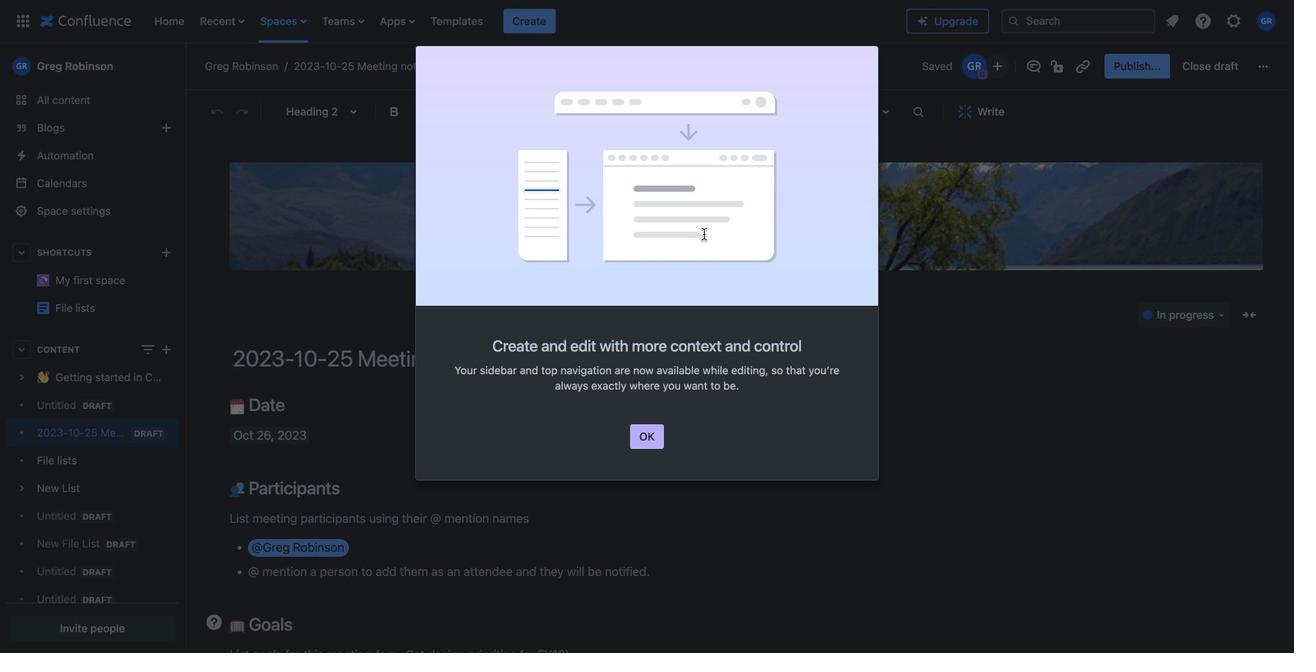 Task type: describe. For each thing, give the bounding box(es) containing it.
search image
[[1008, 15, 1020, 27]]

global element
[[9, 0, 907, 43]]

0 horizontal spatial list item
[[195, 0, 249, 43]]

Give this page a title text field
[[233, 346, 1264, 371]]

layouts image
[[808, 103, 826, 121]]

indent tab image
[[647, 103, 665, 121]]

mention @ image
[[758, 103, 777, 121]]

tree inside the space "element"
[[6, 364, 179, 641]]

1 horizontal spatial list item
[[318, 0, 369, 43]]

create a blog image
[[157, 119, 176, 137]]

settings icon image
[[1225, 12, 1244, 30]]

:goal: image
[[230, 619, 245, 634]]

0 horizontal spatial list
[[147, 0, 907, 43]]

table ⇧⌥t image
[[829, 103, 848, 121]]



Task type: vqa. For each thing, say whether or not it's contained in the screenshot.
'Copy link' IMAGE
yes



Task type: locate. For each thing, give the bounding box(es) containing it.
confluence image
[[40, 12, 131, 30], [40, 12, 131, 30]]

list
[[147, 0, 907, 43], [1159, 7, 1286, 35]]

premium image
[[917, 15, 929, 27]]

2 horizontal spatial list item
[[503, 9, 556, 34]]

create a page image
[[157, 341, 176, 359]]

add image, video, or file image
[[734, 103, 752, 121]]

group
[[1105, 54, 1249, 79]]

space element
[[0, 43, 185, 654]]

italic ⌘i image
[[410, 103, 429, 121]]

link ⌘k image
[[709, 103, 728, 121]]

list item
[[195, 0, 249, 43], [318, 0, 369, 43], [503, 9, 556, 34]]

:busts_in_silhouette: image
[[230, 483, 245, 498]]

emoji : image
[[783, 103, 802, 121]]

banner
[[0, 0, 1295, 43]]

:calendar_spiral: image
[[230, 399, 245, 415]]

table size image
[[846, 103, 865, 121]]

dialog
[[416, 46, 879, 480]]

tree
[[6, 364, 179, 641]]

text formatting group
[[382, 99, 456, 124]]

action item [] image
[[684, 103, 703, 121]]

copy link image
[[1074, 57, 1093, 76]]

1 horizontal spatial list
[[1159, 7, 1286, 35]]

Search field
[[1002, 9, 1156, 34]]

bold ⌘b image
[[385, 103, 404, 121]]

make page fixed-width image
[[1241, 306, 1259, 324]]

None search field
[[1002, 9, 1156, 34]]

list item inside global element
[[503, 9, 556, 34]]

Main content area, start typing to enter text. text field
[[230, 395, 1264, 654]]

file lists image
[[37, 302, 49, 314]]

list formating group
[[570, 99, 668, 124]]



